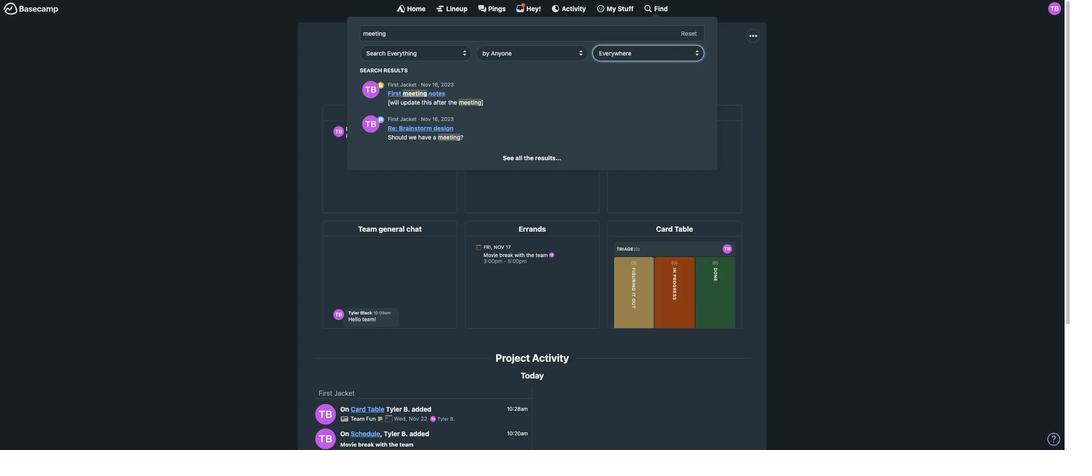 Task type: describe. For each thing, give the bounding box(es) containing it.
schedule
[[351, 430, 380, 438]]

see all the results… link
[[503, 154, 562, 162]]

results…
[[535, 154, 562, 162]]

first up the [will
[[388, 90, 401, 97]]

pings button
[[478, 4, 506, 13]]

notes
[[429, 90, 445, 97]]

am
[[514, 59, 524, 67]]

jacket
[[438, 59, 457, 67]]

10:20am element
[[507, 430, 528, 437]]

1 colors! from the left
[[618, 59, 639, 67]]

see all the results…
[[503, 154, 562, 162]]

stuff
[[618, 5, 634, 12]]

search results
[[360, 67, 408, 73]]

22
[[421, 415, 427, 422]]

Search for… search field
[[360, 25, 705, 41]]

tyler b.
[[436, 416, 455, 422]]

first jacket · nov 16, 2023 re: brainstorm design should we have a meeting ?
[[388, 116, 464, 141]]

added for ,       tyler b. added
[[409, 430, 429, 438]]

on for on card table tyler b. added
[[340, 405, 349, 413]]

this
[[422, 99, 432, 106]]

b. for tyler b. added
[[404, 405, 410, 413]]

on schedule ,       tyler b. added
[[340, 430, 429, 438]]

16, for design
[[432, 116, 440, 122]]

the left 'company!'
[[467, 59, 477, 67]]

fun
[[366, 415, 376, 422]]

hey!
[[526, 5, 541, 12]]

]
[[482, 99, 484, 106]]

first for first jacket let's create the first jacket of the company! i am thinking rabits and strips and colors! a lot of colors!
[[495, 40, 524, 56]]

first jacket let's create the first jacket of the company! i am thinking rabits and strips and colors! a lot of colors!
[[374, 40, 691, 67]]

tyler for ,       tyler b. added
[[384, 430, 400, 438]]

10:28am
[[507, 406, 528, 412]]

card table link
[[351, 405, 384, 413]]

find
[[654, 5, 668, 12]]

first for first jacket
[[319, 389, 332, 397]]

movie break with the team link
[[340, 441, 413, 448]]

today
[[521, 371, 544, 380]]

first for first jacket · nov 16, 2023 first meeting notes [will update this after the meeting ]
[[388, 81, 399, 88]]

· for brainstorm
[[418, 116, 420, 122]]

meeting inside first jacket · nov 16, 2023 re: brainstorm design should we have a meeting ?
[[438, 133, 461, 141]]

1 vertical spatial b.
[[450, 416, 455, 422]]

design
[[434, 124, 454, 132]]

my
[[607, 5, 616, 12]]

i
[[511, 59, 513, 67]]

1 vertical spatial tyler
[[437, 416, 449, 422]]

[will
[[388, 99, 399, 106]]

search
[[360, 67, 382, 73]]

activity inside activity link
[[562, 5, 586, 12]]

jacket for first jacket · nov 16, 2023 re: brainstorm design should we have a meeting ?
[[400, 116, 417, 122]]

first for first jacket · nov 16, 2023 re: brainstorm design should we have a meeting ?
[[388, 116, 399, 122]]

all
[[516, 154, 523, 162]]

pings
[[488, 5, 506, 12]]

thinking
[[526, 59, 551, 67]]

1 of from the left
[[458, 59, 465, 67]]

nov for meeting
[[421, 81, 431, 88]]

?
[[461, 133, 464, 141]]

first
[[424, 59, 436, 67]]

lineup link
[[436, 4, 468, 13]]

nov 16, 2023 element for design
[[421, 116, 454, 122]]

card
[[351, 405, 366, 413]]

first jacket · nov 16, 2023 first meeting notes [will update this after the meeting ]
[[388, 81, 484, 106]]

added for tyler b. added
[[412, 405, 431, 413]]

b. for ,       tyler b. added
[[401, 430, 408, 438]]

for search image
[[377, 116, 384, 123]]

activity link
[[551, 4, 586, 13]]

my stuff
[[607, 5, 634, 12]]

we
[[409, 133, 417, 141]]

re: brainstorm design link
[[388, 124, 454, 132]]

a
[[433, 133, 436, 141]]

jacket for first jacket
[[334, 389, 355, 397]]

,
[[380, 430, 382, 438]]

lineup
[[446, 5, 468, 12]]

should
[[388, 133, 407, 141]]



Task type: vqa. For each thing, say whether or not it's contained in the screenshot.
the G
no



Task type: locate. For each thing, give the bounding box(es) containing it.
after
[[434, 99, 447, 106]]

jacket
[[526, 40, 570, 56], [400, 81, 417, 88], [400, 116, 417, 122], [334, 389, 355, 397]]

tyler up wed,
[[386, 405, 402, 413]]

· up re: brainstorm design link
[[418, 116, 420, 122]]

2 of from the left
[[662, 59, 668, 67]]

and left strips
[[572, 59, 583, 67]]

0 vertical spatial b.
[[404, 405, 410, 413]]

1 on from the top
[[340, 405, 349, 413]]

team
[[351, 415, 365, 422]]

on left card
[[340, 405, 349, 413]]

tyler right 22
[[437, 416, 449, 422]]

1 · from the top
[[418, 81, 420, 88]]

first jacket link
[[319, 389, 355, 397]]

nov 16, 2023 element
[[421, 81, 454, 88], [421, 116, 454, 122]]

2 vertical spatial meeting
[[438, 133, 461, 141]]

2 and from the left
[[604, 59, 616, 67]]

the inside first jacket · nov 16, 2023 first meeting notes [will update this after the meeting ]
[[448, 99, 457, 106]]

0 horizontal spatial and
[[572, 59, 583, 67]]

see
[[503, 154, 514, 162]]

jacket up card
[[334, 389, 355, 397]]

nov up re: brainstorm design link
[[421, 116, 431, 122]]

· for meeting
[[418, 81, 420, 88]]

first
[[495, 40, 524, 56], [388, 81, 399, 88], [388, 90, 401, 97], [388, 116, 399, 122], [319, 389, 332, 397]]

jacket up 'thinking'
[[526, 40, 570, 56]]

0 vertical spatial nov 16, 2023 element
[[421, 81, 454, 88]]

2 colors! from the left
[[670, 59, 691, 67]]

jacket inside first jacket · nov 16, 2023 first meeting notes [will update this after the meeting ]
[[400, 81, 417, 88]]

nov inside first jacket · nov 16, 2023 first meeting notes [will update this after the meeting ]
[[421, 81, 431, 88]]

meeting
[[403, 90, 427, 97], [459, 99, 482, 106], [438, 133, 461, 141]]

2023 for notes
[[441, 81, 454, 88]]

2 vertical spatial nov
[[409, 415, 419, 422]]

0 horizontal spatial of
[[458, 59, 465, 67]]

1 vertical spatial nov
[[421, 116, 431, 122]]

lot
[[647, 59, 660, 67]]

none reset field inside main element
[[677, 28, 702, 39]]

0 vertical spatial meeting
[[403, 90, 427, 97]]

my stuff button
[[596, 4, 634, 13]]

find button
[[644, 4, 668, 13]]

1 vertical spatial ·
[[418, 116, 420, 122]]

added up 22
[[412, 405, 431, 413]]

16, inside first jacket · nov 16, 2023 re: brainstorm design should we have a meeting ?
[[432, 116, 440, 122]]

wed,
[[394, 415, 407, 422]]

nov
[[421, 81, 431, 88], [421, 116, 431, 122], [409, 415, 419, 422]]

of right "lot"
[[662, 59, 668, 67]]

0 vertical spatial added
[[412, 405, 431, 413]]

on up movie
[[340, 430, 349, 438]]

1 vertical spatial 16,
[[432, 116, 440, 122]]

2 16, from the top
[[432, 116, 440, 122]]

a
[[641, 59, 645, 67]]

the
[[412, 59, 422, 67], [467, 59, 477, 67], [448, 99, 457, 106], [524, 154, 534, 162], [389, 441, 398, 448]]

1 horizontal spatial colors!
[[670, 59, 691, 67]]

0 vertical spatial tyler
[[386, 405, 402, 413]]

added
[[412, 405, 431, 413], [409, 430, 429, 438]]

the left first
[[412, 59, 422, 67]]

2 vertical spatial b.
[[401, 430, 408, 438]]

b. right 22
[[450, 416, 455, 422]]

2023 for design
[[441, 116, 454, 122]]

have
[[418, 133, 432, 141]]

0 vertical spatial on
[[340, 405, 349, 413]]

b.
[[404, 405, 410, 413], [450, 416, 455, 422], [401, 430, 408, 438]]

hey! button
[[516, 3, 541, 13]]

colors!
[[618, 59, 639, 67], [670, 59, 691, 67]]

nov up notes
[[421, 81, 431, 88]]

0 vertical spatial 16,
[[432, 81, 440, 88]]

0 vertical spatial 2023
[[441, 81, 454, 88]]

jacket inside first jacket · nov 16, 2023 re: brainstorm design should we have a meeting ?
[[400, 116, 417, 122]]

None reset field
[[677, 28, 702, 39]]

on for on schedule ,       tyler b. added
[[340, 430, 349, 438]]

jacket for first jacket · nov 16, 2023 first meeting notes [will update this after the meeting ]
[[400, 81, 417, 88]]

table
[[367, 405, 384, 413]]

2 nov 16, 2023 element from the top
[[421, 116, 454, 122]]

activity up today
[[532, 352, 569, 364]]

project activity
[[496, 352, 569, 364]]

home link
[[397, 4, 426, 13]]

0 horizontal spatial colors!
[[618, 59, 639, 67]]

1 16, from the top
[[432, 81, 440, 88]]

break
[[358, 441, 374, 448]]

on card table tyler b. added
[[340, 405, 431, 413]]

project
[[496, 352, 530, 364]]

meeting up update
[[403, 90, 427, 97]]

1 vertical spatial meeting
[[459, 99, 482, 106]]

first jacket
[[319, 389, 355, 397]]

nov 16, 2023 element for notes
[[421, 81, 454, 88]]

the right with
[[389, 441, 398, 448]]

added down 22
[[409, 430, 429, 438]]

with
[[375, 441, 388, 448]]

tyler for tyler b. added
[[386, 405, 402, 413]]

b. up team
[[401, 430, 408, 438]]

nov inside first jacket · nov 16, 2023 re: brainstorm design should we have a meeting ?
[[421, 116, 431, 122]]

b. up wed, nov 22
[[404, 405, 410, 413]]

1 vertical spatial activity
[[532, 352, 569, 364]]

schedule link
[[351, 430, 380, 438]]

1 nov 16, 2023 element from the top
[[421, 81, 454, 88]]

update
[[401, 99, 420, 106]]

jacket up update
[[400, 81, 417, 88]]

· inside first jacket · nov 16, 2023 first meeting notes [will update this after the meeting ]
[[418, 81, 420, 88]]

switch accounts image
[[3, 2, 59, 16]]

2023 up design
[[441, 116, 454, 122]]

colors! right "lot"
[[670, 59, 691, 67]]

re:
[[388, 124, 398, 132]]

2023 inside first jacket · nov 16, 2023 re: brainstorm design should we have a meeting ?
[[441, 116, 454, 122]]

tyler
[[386, 405, 402, 413], [437, 416, 449, 422], [384, 430, 400, 438]]

10:28am element
[[507, 406, 528, 412]]

and right strips
[[604, 59, 616, 67]]

10:20am
[[507, 430, 528, 437]]

results
[[384, 67, 408, 73]]

· up update
[[418, 81, 420, 88]]

first inside the first jacket let's create the first jacket of the company! i am thinking rabits and strips and colors! a lot of colors!
[[495, 40, 524, 56]]

· inside first jacket · nov 16, 2023 re: brainstorm design should we have a meeting ?
[[418, 116, 420, 122]]

of
[[458, 59, 465, 67], [662, 59, 668, 67]]

nov 16, 2023 element up design
[[421, 116, 454, 122]]

2023 up notes
[[441, 81, 454, 88]]

and
[[572, 59, 583, 67], [604, 59, 616, 67]]

nov 16, 2023 element up notes
[[421, 81, 454, 88]]

movie break with the team
[[340, 441, 413, 448]]

jacket up brainstorm
[[400, 116, 417, 122]]

1 vertical spatial on
[[340, 430, 349, 438]]

rabits
[[552, 59, 570, 67]]

nov for brainstorm
[[421, 116, 431, 122]]

nov left 22
[[409, 415, 419, 422]]

meeting down design
[[438, 133, 461, 141]]

jacket inside the first jacket let's create the first jacket of the company! i am thinking rabits and strips and colors! a lot of colors!
[[526, 40, 570, 56]]

1 vertical spatial added
[[409, 430, 429, 438]]

for search image
[[377, 82, 384, 89]]

tyler black image
[[1048, 2, 1061, 15], [362, 81, 379, 98], [362, 116, 379, 133], [430, 416, 436, 422], [315, 428, 336, 449]]

first up tyler black icon
[[319, 389, 332, 397]]

1 2023 from the top
[[441, 81, 454, 88]]

on
[[340, 405, 349, 413], [340, 430, 349, 438]]

team
[[399, 441, 413, 448]]

0 vertical spatial activity
[[562, 5, 586, 12]]

16, up design
[[432, 116, 440, 122]]

2023
[[441, 81, 454, 88], [441, 116, 454, 122]]

strips
[[585, 59, 603, 67]]

create
[[391, 59, 410, 67]]

tyler right ,
[[384, 430, 400, 438]]

2 vertical spatial tyler
[[384, 430, 400, 438]]

team fun
[[351, 415, 377, 422]]

2023 inside first jacket · nov 16, 2023 first meeting notes [will update this after the meeting ]
[[441, 81, 454, 88]]

brainstorm
[[399, 124, 432, 132]]

of right jacket
[[458, 59, 465, 67]]

0 vertical spatial ·
[[418, 81, 420, 88]]

company!
[[478, 59, 509, 67]]

2 on from the top
[[340, 430, 349, 438]]

2 2023 from the top
[[441, 116, 454, 122]]

first up i
[[495, 40, 524, 56]]

first inside first jacket · nov 16, 2023 re: brainstorm design should we have a meeting ?
[[388, 116, 399, 122]]

wed, nov 22
[[394, 415, 429, 422]]

1 vertical spatial nov 16, 2023 element
[[421, 116, 454, 122]]

activity
[[562, 5, 586, 12], [532, 352, 569, 364]]

home
[[407, 5, 426, 12]]

colors! left a
[[618, 59, 639, 67]]

first right for search icon
[[388, 81, 399, 88]]

main element
[[0, 0, 1065, 170]]

16, inside first jacket · nov 16, 2023 first meeting notes [will update this after the meeting ]
[[432, 81, 440, 88]]

0 vertical spatial nov
[[421, 81, 431, 88]]

the right after
[[448, 99, 457, 106]]

tyler black image
[[315, 404, 336, 424]]

jacket for first jacket let's create the first jacket of the company! i am thinking rabits and strips and colors! a lot of colors!
[[526, 40, 570, 56]]

·
[[418, 81, 420, 88], [418, 116, 420, 122]]

let's
[[374, 59, 389, 67]]

first up re:
[[388, 116, 399, 122]]

1 and from the left
[[572, 59, 583, 67]]

2 · from the top
[[418, 116, 420, 122]]

1 horizontal spatial and
[[604, 59, 616, 67]]

1 vertical spatial 2023
[[441, 116, 454, 122]]

meeting right after
[[459, 99, 482, 106]]

activity left my on the right top of page
[[562, 5, 586, 12]]

1 horizontal spatial of
[[662, 59, 668, 67]]

16, up notes
[[432, 81, 440, 88]]

16,
[[432, 81, 440, 88], [432, 116, 440, 122]]

the right all in the top of the page
[[524, 154, 534, 162]]

16, for notes
[[432, 81, 440, 88]]

movie
[[340, 441, 357, 448]]



